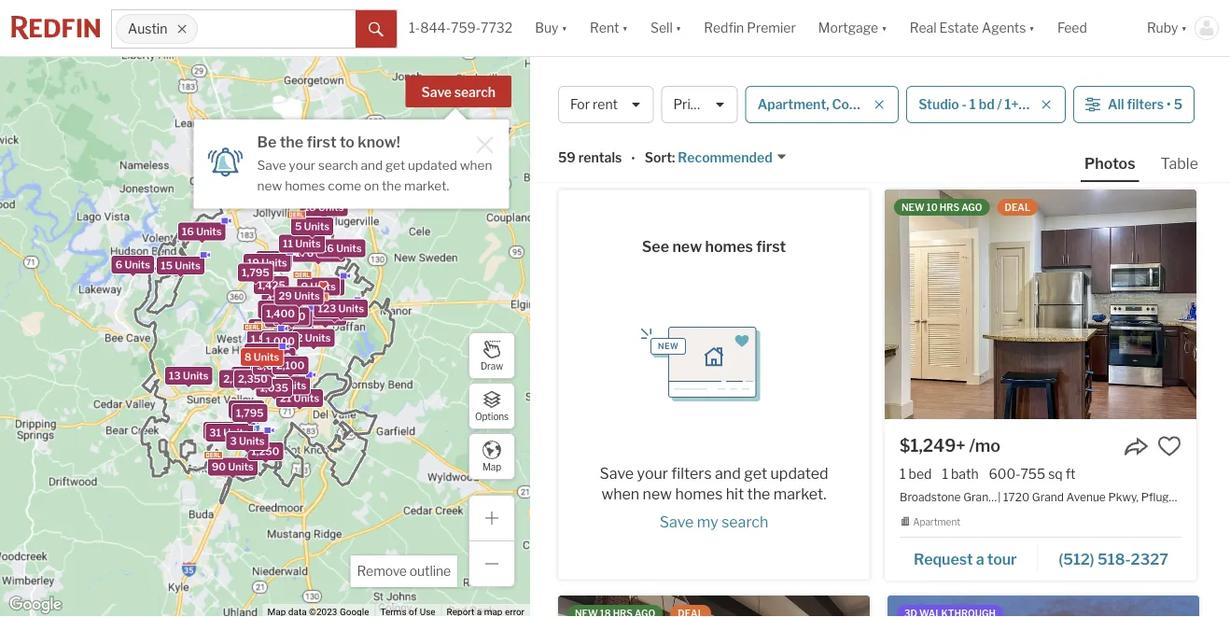 Task type: vqa. For each thing, say whether or not it's contained in the screenshot.
'AGENTS' within Downtown West Chicago Agents West Chicago, IL, USA
no



Task type: describe. For each thing, give the bounding box(es) containing it.
of
[[1135, 84, 1146, 98]]

$2,100 /mo
[[903, 29, 992, 50]]

austin for austin rentals
[[558, 75, 623, 100]]

remove outline
[[357, 564, 451, 579]]

0 vertical spatial 6 units
[[116, 258, 150, 271]]

1 vertical spatial 16 units
[[269, 296, 309, 308]]

bed
[[909, 466, 932, 482]]

photos
[[1085, 154, 1136, 172]]

save for save your search and get updated when new homes come on the market.
[[257, 157, 286, 173]]

the inside save your filters and get updated when new homes hit the market.
[[748, 485, 771, 503]]

map
[[483, 462, 502, 473]]

see
[[642, 237, 670, 256]]

apartment for $2,100
[[916, 111, 964, 122]]

1 horizontal spatial 16
[[269, 296, 281, 308]]

save my search
[[660, 513, 769, 531]]

feed
[[1058, 20, 1088, 36]]

save for save my search
[[660, 513, 694, 531]]

1,000
[[266, 335, 295, 347]]

hit
[[726, 485, 744, 503]]

apartment for $1,475+
[[587, 111, 634, 122]]

2 horizontal spatial -
[[1036, 84, 1041, 98]]

2 horizontal spatial 15
[[269, 312, 281, 324]]

the inside save your search and get updated when new homes come on the market.
[[382, 178, 402, 193]]

26 units
[[321, 242, 362, 254]]

ago
[[962, 202, 983, 213]]

a for $1,475+
[[649, 144, 657, 162]]

photo of 1720 grand avenue pkwy, pflugerville, tx 78660 image
[[885, 190, 1197, 419]]

30
[[252, 357, 266, 369]]

0 vertical spatial 2
[[308, 310, 315, 322]]

be the first to know!
[[257, 133, 400, 151]]

map button
[[469, 433, 515, 480]]

78
[[1223, 490, 1231, 504]]

save for save search
[[422, 85, 452, 100]]

table
[[1161, 154, 1199, 172]]

1 horizontal spatial 6
[[260, 367, 267, 379]]

| 12210 tech ridge blvd, austin, tx 78753
[[671, 84, 890, 98]]

mortgage ▾ button
[[819, 0, 888, 56]]

bath
[[951, 466, 979, 482]]

homes for search
[[285, 178, 325, 193]]

$1,475+ /mo
[[573, 29, 674, 50]]

11
[[283, 237, 293, 250]]

1 avenue from the left
[[998, 490, 1038, 504]]

new
[[902, 202, 925, 213]]

real estate agents ▾ button
[[899, 0, 1047, 56]]

texas
[[1148, 84, 1179, 98]]

2,300
[[223, 373, 253, 385]]

market. inside save your filters and get updated when new homes hit the market.
[[774, 485, 827, 503]]

1 vertical spatial 3 units
[[230, 435, 265, 447]]

rent ▾ button
[[590, 0, 628, 56]]

0 vertical spatial 2,100
[[260, 254, 288, 266]]

5 units
[[295, 220, 330, 233]]

59
[[558, 150, 576, 166]]

0 vertical spatial 1,795
[[242, 267, 270, 279]]

0 vertical spatial 15 units
[[161, 260, 201, 272]]

remove austin image
[[176, 23, 188, 35]]

2 ridge from the left
[[738, 84, 768, 98]]

• for rentals
[[632, 151, 636, 167]]

518- for $1,249+ /mo
[[1098, 550, 1131, 568]]

0 vertical spatial 16 units
[[182, 225, 222, 237]]

9
[[301, 281, 308, 293]]

$1,475+
[[573, 29, 639, 50]]

19
[[247, 257, 259, 269]]

2 horizontal spatial austin
[[1000, 84, 1034, 98]]

sort
[[645, 150, 672, 166]]

572-
[[768, 144, 803, 162]]

search inside button
[[455, 85, 496, 100]]

| 10100 n capital of texas hwy, aust
[[1044, 84, 1231, 98]]

blvd,
[[770, 84, 796, 98]]

sell ▾
[[651, 20, 682, 36]]

rent
[[593, 97, 618, 112]]

1,459
[[235, 370, 264, 382]]

tx for $1,475+ /mo
[[837, 84, 852, 98]]

updated for the
[[408, 157, 457, 173]]

0 horizontal spatial the
[[280, 133, 304, 151]]

remove studio - 1 bd / 1+ ba image
[[1041, 99, 1052, 110]]

outline
[[410, 564, 451, 579]]

1 vertical spatial 21
[[280, 392, 292, 404]]

for rent
[[571, 97, 618, 112]]

0 horizontal spatial 2
[[297, 332, 303, 344]]

1 grand from the left
[[964, 490, 996, 504]]

rent ▾ button
[[579, 0, 640, 56]]

1 tech from the left
[[629, 84, 654, 98]]

search for save your search and get updated when new homes come on the market.
[[318, 157, 358, 173]]

austin rentals
[[558, 75, 702, 100]]

austin for austin
[[128, 21, 168, 37]]

my
[[697, 513, 719, 531]]

78753
[[854, 84, 890, 98]]

29 units
[[279, 290, 320, 302]]

1,035
[[260, 382, 289, 394]]

a favorited home image
[[621, 297, 808, 424]]

presidium
[[573, 84, 626, 98]]

(512) for $1,475+ /mo
[[729, 144, 765, 162]]

remove apartment, condo, townhome image
[[874, 99, 885, 110]]

176 units
[[295, 247, 342, 259]]

aust
[[1208, 84, 1231, 98]]

filters inside button
[[1128, 97, 1165, 112]]

request a tour for $1,475+
[[586, 144, 689, 162]]

19 units
[[247, 257, 287, 269]]

12 units
[[253, 322, 292, 334]]

10100
[[1049, 84, 1083, 98]]

feed button
[[1047, 0, 1136, 56]]

updated for market.
[[771, 465, 829, 483]]

1 horizontal spatial -
[[993, 84, 998, 98]]

ba
[[1022, 97, 1037, 112]]

see new homes first
[[642, 237, 786, 256]]

favorite button image for $1,475+ /mo
[[831, 28, 855, 53]]

97 units
[[274, 309, 315, 321]]

1 horizontal spatial 6 units
[[260, 367, 295, 379]]

recommended button
[[675, 149, 788, 167]]

▾ for mortgage ▾
[[882, 20, 888, 36]]

1 vertical spatial 2 units
[[297, 332, 331, 344]]

favorite button checkbox
[[1161, 28, 1185, 53]]

2 vertical spatial 15
[[207, 425, 219, 437]]

0 vertical spatial 2 units
[[308, 310, 343, 322]]

/mo for $1,475+ /mo
[[642, 29, 674, 50]]

draw button
[[469, 332, 515, 379]]

18 units
[[304, 201, 344, 213]]

get for the
[[744, 465, 768, 483]]

when for save your search and get updated when new homes come on the market.
[[460, 157, 492, 173]]

be
[[257, 133, 277, 151]]

| 1720 grand avenue pkwy, pflugerville, tx 78
[[998, 490, 1231, 504]]

price
[[674, 97, 705, 112]]

2,995
[[248, 346, 278, 358]]

1 inside button
[[970, 97, 976, 112]]

1 horizontal spatial 3
[[255, 360, 262, 372]]

presidium tech ridge
[[573, 84, 686, 98]]

be the first to know! dialog
[[194, 108, 509, 209]]

2,400
[[262, 351, 292, 363]]

1 for 1 bath
[[943, 466, 949, 482]]

real
[[910, 20, 937, 36]]

new for filters
[[643, 485, 672, 503]]

0 vertical spatial 21
[[301, 281, 313, 293]]

bd
[[979, 97, 995, 112]]

2 avenue from the left
[[1067, 490, 1106, 504]]

0 vertical spatial 1,250
[[278, 311, 306, 323]]

$1,249+
[[900, 435, 966, 456]]

1 bath
[[943, 466, 979, 482]]

pflugerville,
[[1142, 490, 1203, 504]]

518- for $2,100 /mo
[[1099, 144, 1133, 162]]

apartment, condo, townhome button
[[746, 86, 947, 123]]

apartment,
[[758, 97, 830, 112]]

new 10 hrs ago
[[902, 202, 983, 213]]

buy ▾ button
[[535, 0, 568, 56]]

31 units
[[209, 427, 249, 439]]

favorite button image for $1,249+ /mo
[[1158, 434, 1182, 458]]

favorite button checkbox for $1,475+ /mo
[[831, 28, 855, 53]]

31
[[209, 427, 221, 439]]

0 vertical spatial 21 units
[[301, 281, 341, 293]]

submit search image
[[369, 22, 384, 37]]

59 rentals •
[[558, 150, 636, 167]]

and for hit
[[715, 465, 741, 483]]

1 for 1 bed
[[900, 466, 906, 482]]

0 vertical spatial 6
[[116, 258, 122, 271]]

redfin premier
[[704, 20, 796, 36]]

northwest/arboretum
[[1043, 84, 1160, 98]]



Task type: locate. For each thing, give the bounding box(es) containing it.
1 vertical spatial when
[[602, 485, 640, 503]]

• left sort
[[632, 151, 636, 167]]

2 horizontal spatial new
[[673, 237, 702, 256]]

▾ for ruby ▾
[[1182, 20, 1188, 36]]

(512) for $2,100 /mo
[[1061, 144, 1096, 162]]

1 horizontal spatial updated
[[771, 465, 829, 483]]

get inside save your search and get updated when new homes come on the market.
[[386, 157, 405, 173]]

0 horizontal spatial 3
[[230, 435, 237, 447]]

request a tour
[[586, 144, 689, 162], [914, 550, 1017, 568]]

•
[[1167, 97, 1172, 112], [632, 151, 636, 167]]

1 vertical spatial get
[[744, 465, 768, 483]]

rent
[[590, 20, 620, 36]]

1 horizontal spatial |
[[998, 490, 1001, 504]]

tour for $1,249+ /mo
[[988, 550, 1017, 568]]

updated inside save your search and get updated when new homes come on the market.
[[408, 157, 457, 173]]

21 units
[[301, 281, 341, 293], [280, 392, 319, 404]]

request for $1,475+
[[586, 144, 646, 162]]

and inside save your search and get updated when new homes come on the market.
[[361, 157, 383, 173]]

▾ right rent
[[622, 20, 628, 36]]

0 horizontal spatial filters
[[672, 465, 712, 483]]

0 vertical spatial 3
[[255, 360, 262, 372]]

1 ▾ from the left
[[562, 20, 568, 36]]

tx left 78
[[1206, 490, 1221, 504]]

get for on
[[386, 157, 405, 173]]

homes inside save your filters and get updated when new homes hit the market.
[[675, 485, 723, 503]]

1 horizontal spatial request
[[914, 550, 973, 568]]

2 units down 9 units
[[308, 310, 343, 322]]

90 units
[[212, 461, 254, 473]]

21 right 29
[[301, 281, 313, 293]]

4 ▾ from the left
[[882, 20, 888, 36]]

(512) 518-6296
[[1061, 144, 1172, 162]]

2 right 1,000 on the bottom
[[297, 332, 303, 344]]

1 horizontal spatial 21
[[301, 281, 313, 293]]

0 vertical spatial favorite button checkbox
[[831, 28, 855, 53]]

| up remove studio - 1 bd / 1+ ba icon
[[1044, 84, 1047, 98]]

123
[[318, 303, 336, 315]]

0 vertical spatial first
[[307, 133, 337, 151]]

save inside button
[[422, 85, 452, 100]]

176
[[295, 247, 314, 259]]

and inside save your filters and get updated when new homes hit the market.
[[715, 465, 741, 483]]

15 units left 19
[[161, 260, 201, 272]]

0 horizontal spatial •
[[632, 151, 636, 167]]

4,400
[[249, 351, 279, 363]]

21 units down 28 units
[[280, 392, 319, 404]]

updated inside save your filters and get updated when new homes hit the market.
[[771, 465, 829, 483]]

1 vertical spatial 15
[[269, 312, 281, 324]]

1,400
[[266, 308, 295, 320]]

13
[[169, 370, 181, 382]]

tour for $1,475+ /mo
[[660, 144, 689, 162]]

1,795 up 31 units
[[236, 407, 264, 419]]

0 horizontal spatial 6 units
[[116, 258, 150, 271]]

request a tour button for $1,475+
[[573, 137, 710, 165]]

2 vertical spatial the
[[748, 485, 771, 503]]

0 horizontal spatial when
[[460, 157, 492, 173]]

1 horizontal spatial new
[[643, 485, 672, 503]]

a left :
[[649, 144, 657, 162]]

0 vertical spatial tour
[[660, 144, 689, 162]]

a
[[649, 144, 657, 162], [976, 550, 985, 568]]

/mo for $1,249+ /mo
[[970, 435, 1001, 456]]

0 horizontal spatial first
[[307, 133, 337, 151]]

1,800
[[262, 304, 291, 316]]

- left bd at the right
[[962, 97, 967, 112]]

:
[[672, 150, 675, 166]]

▾ for sell ▾
[[676, 20, 682, 36]]

3 right 8
[[255, 360, 262, 372]]

5 up 11 units
[[295, 220, 302, 233]]

| for $1,475+ /mo
[[671, 84, 674, 98]]

(512) 518-6296 link
[[1041, 135, 1185, 167]]

1,250 down 43 units
[[278, 311, 306, 323]]

1 vertical spatial 2,100
[[276, 360, 305, 372]]

studio left /
[[957, 84, 991, 98]]

homes for filters
[[675, 485, 723, 503]]

0 vertical spatial 3 units
[[255, 360, 290, 372]]

▾ right the mortgage
[[882, 20, 888, 36]]

favorite button checkbox for $1,249+ /mo
[[1158, 434, 1182, 458]]

21 down 28 units
[[280, 392, 292, 404]]

7732
[[481, 20, 513, 36]]

1 vertical spatial 21 units
[[280, 392, 319, 404]]

the right on
[[382, 178, 402, 193]]

0 vertical spatial request a tour
[[586, 144, 689, 162]]

5 inside "all filters • 5" button
[[1174, 97, 1183, 112]]

2 horizontal spatial search
[[722, 513, 769, 531]]

google image
[[5, 593, 66, 617]]

1 horizontal spatial filters
[[1128, 97, 1165, 112]]

0 horizontal spatial request a tour button
[[573, 137, 710, 165]]

favorite button checkbox up austin, on the right top
[[831, 28, 855, 53]]

1 horizontal spatial •
[[1167, 97, 1172, 112]]

your inside save your search and get updated when new homes come on the market.
[[289, 157, 316, 173]]

1 vertical spatial favorite button checkbox
[[1158, 434, 1182, 458]]

- inside studio - 1 bd / 1+ ba button
[[962, 97, 967, 112]]

0 vertical spatial •
[[1167, 97, 1172, 112]]

21 units up 123
[[301, 281, 341, 293]]

8
[[245, 351, 252, 363]]

request a tour button
[[573, 137, 710, 165], [900, 543, 1039, 571]]

your up save my search
[[637, 465, 668, 483]]

15 units down 1,595
[[207, 425, 247, 437]]

6296
[[1133, 144, 1172, 162]]

tour down price
[[660, 144, 689, 162]]

1 vertical spatial 1,795
[[236, 407, 264, 419]]

get down know! in the left top of the page
[[386, 157, 405, 173]]

16 units up 97 units
[[269, 296, 309, 308]]

• left hwy,
[[1167, 97, 1172, 112]]

studio - 1 bd / 1+ ba
[[919, 97, 1037, 112]]

search down 759-
[[455, 85, 496, 100]]

13 units
[[169, 370, 209, 382]]

new for search
[[257, 178, 282, 193]]

(512)
[[729, 144, 765, 162], [1061, 144, 1096, 162], [1059, 550, 1095, 568]]

▾ right buy
[[562, 20, 568, 36]]

1 left bd at the right
[[970, 97, 976, 112]]

43 units
[[266, 294, 307, 306]]

1-844-759-7732
[[409, 20, 513, 36]]

▾ for buy ▾
[[562, 20, 568, 36]]

1 horizontal spatial favorite button image
[[1158, 434, 1182, 458]]

homes up 18 on the left of page
[[285, 178, 325, 193]]

None search field
[[198, 10, 356, 48]]

2
[[308, 310, 315, 322], [297, 332, 303, 344]]

tx for $1,249+ /mo
[[1206, 490, 1221, 504]]

• inside button
[[1167, 97, 1172, 112]]

15 units down 43 units
[[269, 312, 309, 324]]

request for $1,249+
[[914, 550, 973, 568]]

| left 1720
[[998, 490, 1001, 504]]

- left 10100
[[1036, 84, 1041, 98]]

request down broadstone
[[914, 550, 973, 568]]

| left 12210
[[671, 84, 674, 98]]

for
[[571, 97, 590, 112]]

first inside dialog
[[307, 133, 337, 151]]

a for $1,249+
[[976, 550, 985, 568]]

remove outline button
[[351, 556, 458, 587]]

know!
[[358, 133, 400, 151]]

new right 27 units
[[257, 178, 282, 193]]

new inside save your search and get updated when new homes come on the market.
[[257, 178, 282, 193]]

tour up the photo of 4800 steiner ranch blvd, austin, tx 78732
[[988, 550, 1017, 568]]

request
[[586, 144, 646, 162], [914, 550, 973, 568]]

5 right of
[[1174, 97, 1183, 112]]

search down 'hit'
[[722, 513, 769, 531]]

9904
[[803, 144, 843, 162]]

0 horizontal spatial your
[[289, 157, 316, 173]]

2,100 right 19
[[260, 254, 288, 266]]

your
[[289, 157, 316, 173], [637, 465, 668, 483]]

studio left bd at the right
[[919, 97, 960, 112]]

1 ridge from the left
[[656, 84, 686, 98]]

/mo for $2,100 /mo
[[960, 29, 992, 50]]

2 horizontal spatial 1
[[970, 97, 976, 112]]

0 horizontal spatial avenue
[[998, 490, 1038, 504]]

1 vertical spatial 1,250
[[251, 445, 280, 457]]

15 up 90 at the left bottom of the page
[[207, 425, 219, 437]]

15 down 43
[[269, 312, 281, 324]]

0 horizontal spatial tx
[[837, 84, 852, 98]]

photo of 4800 steiner ranch blvd, austin, tx 78732 image
[[888, 595, 1200, 617]]

0 horizontal spatial tech
[[629, 84, 654, 98]]

27
[[210, 179, 223, 191]]

n
[[1085, 84, 1094, 98]]

- left /
[[993, 84, 998, 98]]

sell
[[651, 20, 673, 36]]

real estate agents ▾ link
[[910, 0, 1035, 56]]

3 ▾ from the left
[[676, 20, 682, 36]]

/
[[998, 97, 1002, 112]]

get
[[386, 157, 405, 173], [744, 465, 768, 483]]

your for search
[[289, 157, 316, 173]]

real estate agents ▾
[[910, 20, 1035, 36]]

1 vertical spatial filters
[[672, 465, 712, 483]]

your for filters
[[637, 465, 668, 483]]

request right 59
[[586, 144, 646, 162]]

broadstone
[[900, 490, 961, 504]]

2 ▾ from the left
[[622, 20, 628, 36]]

3 right 31
[[230, 435, 237, 447]]

2,800
[[248, 351, 279, 363]]

-
[[993, 84, 998, 98], [1036, 84, 1041, 98], [962, 97, 967, 112]]

market. inside save your search and get updated when new homes come on the market.
[[404, 178, 449, 193]]

▾ right agents
[[1029, 20, 1035, 36]]

1 vertical spatial tx
[[1206, 490, 1221, 504]]

favorite button checkbox up pflugerville, in the bottom of the page
[[1158, 434, 1182, 458]]

market. right 'hit'
[[774, 485, 827, 503]]

avenue down ft
[[1067, 490, 1106, 504]]

rent ▾
[[590, 20, 628, 36]]

tech right 12210
[[710, 84, 735, 98]]

3,000
[[257, 360, 288, 372]]

0 vertical spatial your
[[289, 157, 316, 173]]

mortgage ▾ button
[[808, 0, 899, 56]]

request a tour for $1,249+
[[914, 550, 1017, 568]]

1 horizontal spatial tech
[[710, 84, 735, 98]]

to
[[340, 133, 355, 151]]

1 vertical spatial 15 units
[[269, 312, 309, 324]]

apartment for $1,249+
[[913, 517, 961, 528]]

tech right rent
[[629, 84, 654, 98]]

1 vertical spatial 6 units
[[260, 367, 295, 379]]

1 vertical spatial and
[[715, 465, 741, 483]]

all filters • 5 button
[[1074, 86, 1195, 123]]

759-
[[451, 20, 481, 36]]

when for save your filters and get updated when new homes hit the market.
[[602, 485, 640, 503]]

1 vertical spatial request a tour
[[914, 550, 1017, 568]]

when inside save your search and get updated when new homes come on the market.
[[460, 157, 492, 173]]

0 vertical spatial request a tour button
[[573, 137, 710, 165]]

new inside save your filters and get updated when new homes hit the market.
[[643, 485, 672, 503]]

search up come
[[318, 157, 358, 173]]

90
[[212, 461, 226, 473]]

favorite button image up austin, on the right top
[[831, 28, 855, 53]]

0 horizontal spatial tour
[[660, 144, 689, 162]]

1 vertical spatial tour
[[988, 550, 1017, 568]]

| for $2,100 /mo
[[1044, 84, 1047, 98]]

all filters • 5
[[1108, 97, 1183, 112]]

homes right see
[[705, 237, 753, 256]]

▾ right sell
[[676, 20, 682, 36]]

0 horizontal spatial request a tour
[[586, 144, 689, 162]]

0 vertical spatial 15
[[161, 260, 173, 272]]

1 left bed
[[900, 466, 906, 482]]

2 grand from the left
[[1033, 490, 1064, 504]]

0 vertical spatial 16
[[182, 225, 194, 237]]

pkwy,
[[1109, 490, 1139, 504]]

save your search and get updated when new homes come on the market.
[[257, 157, 492, 193]]

1,527
[[251, 333, 278, 345]]

1 vertical spatial request a tour button
[[900, 543, 1039, 571]]

0 horizontal spatial search
[[318, 157, 358, 173]]

(512) 518-2327 link
[[1039, 541, 1182, 573]]

favorite button image
[[1161, 28, 1185, 53]]

$1,249+ /mo
[[900, 435, 1001, 456]]

8 units
[[245, 351, 279, 363]]

table button
[[1157, 153, 1203, 180]]

1 vertical spatial 518-
[[1098, 550, 1131, 568]]

your inside save your filters and get updated when new homes hit the market.
[[637, 465, 668, 483]]

furnished studio - austin - northwest/arboretum
[[903, 84, 1160, 98]]

1 horizontal spatial when
[[602, 485, 640, 503]]

0 horizontal spatial a
[[649, 144, 657, 162]]

save your filters and get updated when new homes hit the market.
[[600, 465, 829, 503]]

get inside save your filters and get updated when new homes hit the market.
[[744, 465, 768, 483]]

18
[[304, 201, 316, 213]]

and for come
[[361, 157, 383, 173]]

2 tech from the left
[[710, 84, 735, 98]]

5 inside the map region
[[295, 220, 302, 233]]

0 vertical spatial and
[[361, 157, 383, 173]]

1 horizontal spatial get
[[744, 465, 768, 483]]

map region
[[0, 0, 754, 617]]

the right 'hit'
[[748, 485, 771, 503]]

filters inside save your filters and get updated when new homes hit the market.
[[672, 465, 712, 483]]

0 horizontal spatial 15
[[161, 260, 173, 272]]

0 vertical spatial 5
[[1174, 97, 1183, 112]]

1 horizontal spatial tour
[[988, 550, 1017, 568]]

grand down bath
[[964, 490, 996, 504]]

save inside save your filters and get updated when new homes hit the market.
[[600, 465, 634, 483]]

search inside save your search and get updated when new homes come on the market.
[[318, 157, 358, 173]]

favorite button checkbox
[[831, 28, 855, 53], [1158, 434, 1182, 458]]

studio
[[957, 84, 991, 98], [919, 97, 960, 112]]

apartment down broadstone
[[913, 517, 961, 528]]

(512) for $1,249+ /mo
[[1059, 550, 1095, 568]]

1 vertical spatial your
[[637, 465, 668, 483]]

1 vertical spatial new
[[673, 237, 702, 256]]

1 left bath
[[943, 466, 949, 482]]

market. right on
[[404, 178, 449, 193]]

when inside save your filters and get updated when new homes hit the market.
[[602, 485, 640, 503]]

2 units down 14
[[297, 332, 331, 344]]

apartment down the presidium
[[587, 111, 634, 122]]

search for save my search
[[722, 513, 769, 531]]

and up on
[[361, 157, 383, 173]]

and up 'hit'
[[715, 465, 741, 483]]

2 left 14
[[308, 310, 315, 322]]

favorite button image up pflugerville, in the bottom of the page
[[1158, 434, 1182, 458]]

2,100 up 28 units
[[276, 360, 305, 372]]

redfin
[[704, 20, 744, 36]]

1,795 up 1,425
[[242, 267, 270, 279]]

518-
[[1099, 144, 1133, 162], [1098, 550, 1131, 568]]

1 horizontal spatial first
[[757, 237, 786, 256]]

1,250 up 90 units
[[251, 445, 280, 457]]

• for filters
[[1167, 97, 1172, 112]]

come
[[328, 178, 361, 193]]

14
[[315, 305, 327, 317]]

hwy,
[[1181, 84, 1206, 98]]

▾ for rent ▾
[[622, 20, 628, 36]]

▾ right ruby
[[1182, 20, 1188, 36]]

apartment down furnished on the right top of page
[[916, 111, 964, 122]]

1 horizontal spatial your
[[637, 465, 668, 483]]

2 horizontal spatial |
[[1044, 84, 1047, 98]]

| for $1,249+ /mo
[[998, 490, 1001, 504]]

2,100
[[260, 254, 288, 266], [276, 360, 305, 372]]

15 left 19
[[161, 260, 173, 272]]

request a tour button for $1,249+
[[900, 543, 1039, 571]]

0 horizontal spatial favorite button image
[[831, 28, 855, 53]]

new right see
[[673, 237, 702, 256]]

1 vertical spatial market.
[[774, 485, 827, 503]]

14 units
[[315, 305, 355, 317]]

16 units
[[182, 225, 222, 237], [269, 296, 309, 308]]

1 vertical spatial homes
[[705, 237, 753, 256]]

1 horizontal spatial request a tour button
[[900, 543, 1039, 571]]

new up save my search
[[643, 485, 672, 503]]

1+
[[1005, 97, 1019, 112]]

sort :
[[645, 150, 675, 166]]

0 horizontal spatial -
[[962, 97, 967, 112]]

0 horizontal spatial favorite button checkbox
[[831, 28, 855, 53]]

2 vertical spatial search
[[722, 513, 769, 531]]

and
[[361, 157, 383, 173], [715, 465, 741, 483]]

studio inside button
[[919, 97, 960, 112]]

1 vertical spatial search
[[318, 157, 358, 173]]

6 ▾ from the left
[[1182, 20, 1188, 36]]

2 vertical spatial 15 units
[[207, 425, 247, 437]]

1 horizontal spatial favorite button checkbox
[[1158, 434, 1182, 458]]

photo of 7135 e ben white blvd, austin, tx 78741 image
[[558, 595, 870, 617]]

ruby ▾
[[1147, 20, 1188, 36]]

avenue down 600- at the bottom of page
[[998, 490, 1038, 504]]

your down the be the first to know!
[[289, 157, 316, 173]]

2327
[[1131, 550, 1169, 568]]

0 horizontal spatial ridge
[[656, 84, 686, 98]]

• inside the 59 rentals •
[[632, 151, 636, 167]]

28 units
[[265, 380, 306, 392]]

1 horizontal spatial avenue
[[1067, 490, 1106, 504]]

homes inside save your search and get updated when new homes come on the market.
[[285, 178, 325, 193]]

sell ▾ button
[[651, 0, 682, 56]]

1 vertical spatial updated
[[771, 465, 829, 483]]

0 horizontal spatial 6
[[116, 258, 122, 271]]

a down broadstone grand avenue
[[976, 550, 985, 568]]

get up save my search
[[744, 465, 768, 483]]

tx left 78753
[[837, 84, 852, 98]]

the right be
[[280, 133, 304, 151]]

homes up my
[[675, 485, 723, 503]]

1 vertical spatial 6
[[260, 367, 267, 379]]

save inside save your search and get updated when new homes come on the market.
[[257, 157, 286, 173]]

save search
[[422, 85, 496, 100]]

16 units down the 27
[[182, 225, 222, 237]]

0 vertical spatial when
[[460, 157, 492, 173]]

grand down sq
[[1033, 490, 1064, 504]]

austin
[[128, 21, 168, 37], [558, 75, 623, 100], [1000, 84, 1034, 98]]

0 vertical spatial tx
[[837, 84, 852, 98]]

save for save your filters and get updated when new homes hit the market.
[[600, 465, 634, 483]]

5 ▾ from the left
[[1029, 20, 1035, 36]]

favorite button image
[[831, 28, 855, 53], [1158, 434, 1182, 458]]

rentals
[[627, 75, 702, 100]]

0 horizontal spatial |
[[671, 84, 674, 98]]

2 horizontal spatial the
[[748, 485, 771, 503]]

1 horizontal spatial 1
[[943, 466, 949, 482]]

0 vertical spatial 518-
[[1099, 144, 1133, 162]]

0 vertical spatial the
[[280, 133, 304, 151]]



